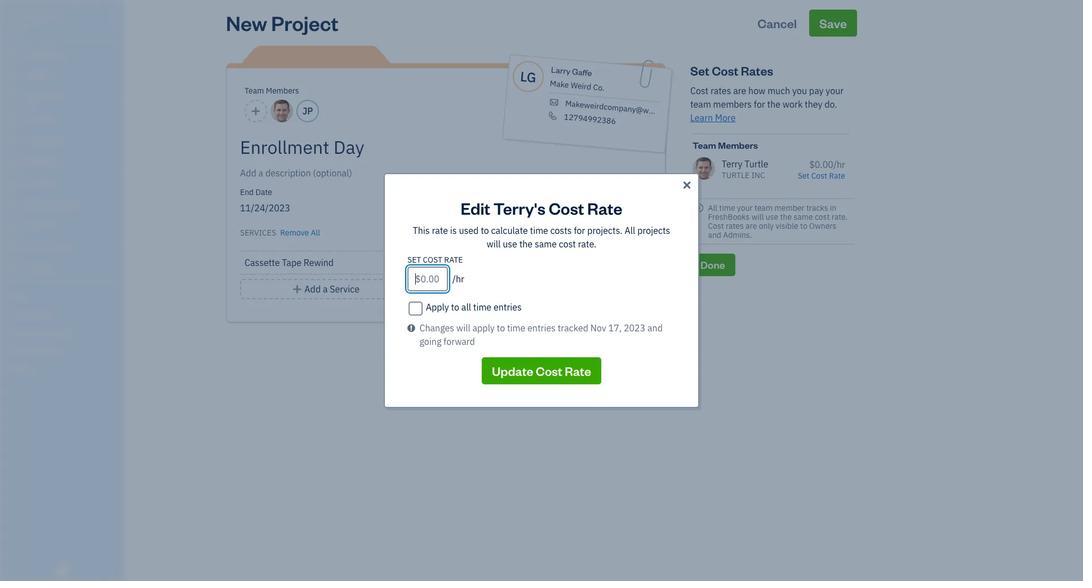 Task type: locate. For each thing, give the bounding box(es) containing it.
time inside all time your team member tracks in freshbooks will use the same cost rate. cost rates are only visible to owners and admins.
[[719, 203, 735, 213]]

entries up apply
[[494, 302, 522, 313]]

going
[[420, 336, 442, 347]]

cost inside all time your team member tracks in freshbooks will use the same cost rate. cost rates are only visible to owners and admins.
[[815, 212, 830, 222]]

rate. down projects.
[[578, 238, 597, 250]]

rates
[[711, 85, 731, 96], [726, 221, 744, 231]]

1 vertical spatial the
[[780, 212, 792, 222]]

0 horizontal spatial members
[[266, 86, 299, 96]]

rate down tracked
[[565, 363, 591, 379]]

1 vertical spatial use
[[503, 238, 517, 250]]

1 vertical spatial team
[[755, 203, 773, 213]]

0 horizontal spatial team
[[690, 99, 711, 110]]

0 vertical spatial use
[[766, 212, 778, 222]]

inc
[[43, 10, 59, 21], [752, 170, 765, 180]]

0 horizontal spatial and
[[648, 322, 663, 334]]

0 vertical spatial rate.
[[832, 212, 848, 222]]

projects.
[[587, 225, 623, 236]]

time inside this rate is used to calculate time costs for projects. all projects will use the same cost rate.
[[530, 225, 548, 236]]

1 horizontal spatial team members
[[693, 139, 758, 151]]

cost left rates
[[712, 63, 739, 78]]

money image
[[7, 220, 21, 232]]

/hr
[[834, 159, 845, 170], [452, 273, 464, 285]]

2 vertical spatial rate
[[565, 363, 591, 379]]

cost
[[712, 63, 739, 78], [690, 85, 709, 96], [811, 171, 827, 181], [549, 197, 584, 219], [708, 221, 724, 231], [536, 363, 562, 379]]

time left costs
[[530, 225, 548, 236]]

1 vertical spatial turtle
[[722, 170, 750, 180]]

team members up add team member image
[[245, 86, 299, 96]]

/hr up set cost rate button
[[834, 159, 845, 170]]

a
[[323, 283, 328, 295]]

0 vertical spatial and
[[708, 230, 721, 240]]

cost up learn
[[690, 85, 709, 96]]

1 vertical spatial will
[[487, 238, 501, 250]]

work
[[783, 99, 803, 110]]

cost
[[815, 212, 830, 222], [559, 238, 576, 250]]

project image
[[7, 178, 21, 189]]

cost rates are how much you pay your team members for the work they do. learn more
[[690, 85, 844, 123]]

rate. inside this rate is used to calculate time costs for projects. all projects will use the same cost rate.
[[578, 238, 597, 250]]

to
[[800, 221, 807, 231], [481, 225, 489, 236], [451, 302, 459, 313], [497, 322, 505, 334]]

0 vertical spatial will
[[752, 212, 764, 222]]

projects
[[638, 225, 670, 236]]

more
[[715, 112, 736, 123]]

1 vertical spatial set
[[798, 171, 810, 181]]

your up do.
[[826, 85, 844, 96]]

1 horizontal spatial members
[[718, 139, 758, 151]]

the right the "only"
[[780, 212, 792, 222]]

your up admins.
[[737, 203, 753, 213]]

rate.
[[832, 212, 848, 222], [578, 238, 597, 250]]

1 horizontal spatial for
[[754, 99, 765, 110]]

rate down $0.00
[[829, 171, 845, 181]]

to right visible
[[800, 221, 807, 231]]

set cost rate button
[[798, 171, 845, 181]]

rewind
[[304, 257, 334, 268]]

1 horizontal spatial set
[[798, 171, 810, 181]]

time right apply
[[507, 322, 525, 334]]

much
[[768, 85, 790, 96]]

1 horizontal spatial will
[[487, 238, 501, 250]]

exclamationcircle image
[[407, 321, 415, 335]]

for inside this rate is used to calculate time costs for projects. all projects will use the same cost rate.
[[574, 225, 585, 236]]

0 vertical spatial /hr
[[834, 159, 845, 170]]

all left per
[[625, 225, 635, 236]]

1 vertical spatial for
[[574, 225, 585, 236]]

1 vertical spatial same
[[535, 238, 557, 250]]

are inside all time your team member tracks in freshbooks will use the same cost rate. cost rates are only visible to owners and admins.
[[746, 221, 757, 231]]

1 vertical spatial members
[[718, 139, 758, 151]]

team
[[245, 86, 264, 96], [693, 139, 716, 151]]

cost left in
[[815, 212, 830, 222]]

1 vertical spatial your
[[737, 203, 753, 213]]

1 horizontal spatial and
[[708, 230, 721, 240]]

all time your team member tracks in freshbooks will use the same cost rate. cost rates are only visible to owners and admins.
[[708, 203, 848, 240]]

rate. inside all time your team member tracks in freshbooks will use the same cost rate. cost rates are only visible to owners and admins.
[[832, 212, 848, 222]]

0 horizontal spatial rate.
[[578, 238, 597, 250]]

0 vertical spatial cost
[[815, 212, 830, 222]]

1 horizontal spatial rate.
[[832, 212, 848, 222]]

1 horizontal spatial use
[[766, 212, 778, 222]]

all inside this rate is used to calculate time costs for projects. all projects will use the same cost rate.
[[625, 225, 635, 236]]

will up admins.
[[752, 212, 764, 222]]

0 vertical spatial entries
[[494, 302, 522, 313]]

nov
[[591, 322, 606, 334]]

rate inside update cost rate button
[[565, 363, 591, 379]]

0 vertical spatial for
[[754, 99, 765, 110]]

cost right update
[[536, 363, 562, 379]]

dashboard image
[[7, 49, 21, 60]]

inc inside the terry turtle turtle inc
[[752, 170, 765, 180]]

0 vertical spatial rate
[[829, 171, 845, 181]]

turtle
[[745, 158, 768, 170]]

0 vertical spatial your
[[826, 85, 844, 96]]

1 vertical spatial /hr
[[452, 273, 464, 285]]

report image
[[7, 263, 21, 274]]

add team member image
[[251, 104, 261, 118]]

tracks
[[806, 203, 828, 213]]

0 horizontal spatial turtle
[[9, 10, 41, 21]]

team
[[690, 99, 711, 110], [755, 203, 773, 213]]

for right costs
[[574, 225, 585, 236]]

rate
[[829, 171, 845, 181], [587, 197, 623, 219], [565, 363, 591, 379]]

1 vertical spatial rate.
[[578, 238, 597, 250]]

all
[[708, 203, 717, 213], [625, 225, 635, 236], [311, 228, 320, 238]]

1 horizontal spatial inc
[[752, 170, 765, 180]]

rates left the "only"
[[726, 221, 744, 231]]

services remove all
[[240, 228, 320, 238]]

cost down $0.00
[[811, 171, 827, 181]]

costs
[[550, 225, 572, 236]]

0 horizontal spatial team members
[[245, 86, 299, 96]]

turtle inside the terry turtle turtle inc
[[722, 170, 750, 180]]

and right 2023
[[648, 322, 663, 334]]

terry
[[722, 158, 743, 170]]

1 vertical spatial and
[[648, 322, 663, 334]]

all right remove
[[311, 228, 320, 238]]

0 horizontal spatial entries
[[494, 302, 522, 313]]

and
[[708, 230, 721, 240], [648, 322, 663, 334]]

0 horizontal spatial use
[[503, 238, 517, 250]]

time
[[719, 203, 735, 213], [530, 225, 548, 236], [473, 302, 492, 313], [507, 322, 525, 334]]

terry's
[[494, 197, 546, 219]]

the down much
[[767, 99, 781, 110]]

client image
[[7, 70, 21, 82]]

and inside all time your team member tracks in freshbooks will use the same cost rate. cost rates are only visible to owners and admins.
[[708, 230, 721, 240]]

1 vertical spatial inc
[[752, 170, 765, 180]]

1 vertical spatial entries
[[528, 322, 556, 334]]

0 horizontal spatial inc
[[43, 10, 59, 21]]

2 vertical spatial will
[[456, 322, 470, 334]]

0 vertical spatial team
[[690, 99, 711, 110]]

main element
[[0, 0, 152, 581]]

2 horizontal spatial will
[[752, 212, 764, 222]]

0 vertical spatial inc
[[43, 10, 59, 21]]

set up learn
[[690, 63, 710, 78]]

2 vertical spatial the
[[519, 238, 533, 250]]

owners
[[809, 221, 837, 231]]

use inside this rate is used to calculate time costs for projects. all projects will use the same cost rate.
[[503, 238, 517, 250]]

$0.00 /hr set cost rate
[[798, 159, 845, 181]]

to right used
[[481, 225, 489, 236]]

team members
[[245, 86, 299, 96], [693, 139, 758, 151]]

1 horizontal spatial your
[[826, 85, 844, 96]]

pay
[[809, 85, 824, 96]]

the
[[767, 99, 781, 110], [780, 212, 792, 222], [519, 238, 533, 250]]

/hr down rate
[[452, 273, 464, 285]]

are up members
[[733, 85, 746, 96]]

invoice image
[[7, 113, 21, 125]]

0 vertical spatial same
[[794, 212, 813, 222]]

same inside this rate is used to calculate time costs for projects. all projects will use the same cost rate.
[[535, 238, 557, 250]]

will down calculate
[[487, 238, 501, 250]]

done
[[701, 258, 725, 271]]

0 horizontal spatial set
[[690, 63, 710, 78]]

cassette
[[245, 257, 280, 268]]

only
[[759, 221, 774, 231]]

team up the "only"
[[755, 203, 773, 213]]

rate inside $0.00 /hr set cost rate
[[829, 171, 845, 181]]

cancel button
[[747, 10, 807, 37]]

same
[[794, 212, 813, 222], [535, 238, 557, 250]]

0 vertical spatial the
[[767, 99, 781, 110]]

for down how
[[754, 99, 765, 110]]

are left the "only"
[[746, 221, 757, 231]]

1 vertical spatial team members
[[693, 139, 758, 151]]

entries left tracked
[[528, 322, 556, 334]]

turtle
[[9, 10, 41, 21], [722, 170, 750, 180]]

turtle inc owner
[[9, 10, 59, 31]]

in
[[830, 203, 837, 213]]

1 horizontal spatial team
[[693, 139, 716, 151]]

end
[[240, 187, 254, 197]]

1 vertical spatial are
[[746, 221, 757, 231]]

2 horizontal spatial all
[[708, 203, 717, 213]]

will
[[752, 212, 764, 222], [487, 238, 501, 250], [456, 322, 470, 334]]

1 vertical spatial team
[[693, 139, 716, 151]]

Project Name text field
[[240, 136, 550, 158]]

team up add team member image
[[245, 86, 264, 96]]

set
[[690, 63, 710, 78], [798, 171, 810, 181]]

0 horizontal spatial team
[[245, 86, 264, 96]]

time right the info icon
[[719, 203, 735, 213]]

1 horizontal spatial same
[[794, 212, 813, 222]]

turtle inside the turtle inc owner
[[9, 10, 41, 21]]

0 vertical spatial set
[[690, 63, 710, 78]]

rate. right tracks at the top
[[832, 212, 848, 222]]

calculate
[[491, 225, 528, 236]]

1 horizontal spatial entries
[[528, 322, 556, 334]]

team down learn
[[693, 139, 716, 151]]

all right the info icon
[[708, 203, 717, 213]]

are
[[733, 85, 746, 96], [746, 221, 757, 231]]

rates inside all time your team member tracks in freshbooks will use the same cost rate. cost rates are only visible to owners and admins.
[[726, 221, 744, 231]]

1 horizontal spatial team
[[755, 203, 773, 213]]

0 vertical spatial team
[[245, 86, 264, 96]]

tracked
[[558, 322, 588, 334]]

turtle up owner on the top of the page
[[9, 10, 41, 21]]

entries
[[494, 302, 522, 313], [528, 322, 556, 334]]

for
[[754, 99, 765, 110], [574, 225, 585, 236]]

0 horizontal spatial your
[[737, 203, 753, 213]]

0 horizontal spatial same
[[535, 238, 557, 250]]

cost inside the cost rates are how much you pay your team members for the work they do. learn more
[[690, 85, 709, 96]]

your inside all time your team member tracks in freshbooks will use the same cost rate. cost rates are only visible to owners and admins.
[[737, 203, 753, 213]]

edit terry's cost rate
[[461, 197, 623, 219]]

1 horizontal spatial cost
[[815, 212, 830, 222]]

0 vertical spatial are
[[733, 85, 746, 96]]

will inside changes will apply to time entries tracked nov 17, 2023 and going forward
[[456, 322, 470, 334]]

chart image
[[7, 242, 21, 253]]

0 horizontal spatial /hr
[[452, 273, 464, 285]]

cost
[[423, 255, 442, 265]]

set down $0.00
[[798, 171, 810, 181]]

0 horizontal spatial will
[[456, 322, 470, 334]]

set cost rates
[[690, 63, 773, 78]]

team up learn
[[690, 99, 711, 110]]

settings image
[[8, 364, 121, 373]]

0 vertical spatial turtle
[[9, 10, 41, 21]]

set
[[407, 255, 421, 265]]

1 vertical spatial rates
[[726, 221, 744, 231]]

team members up terry
[[693, 139, 758, 151]]

0 horizontal spatial cost
[[559, 238, 576, 250]]

0 vertical spatial rates
[[711, 85, 731, 96]]

the down calculate
[[519, 238, 533, 250]]

1 horizontal spatial turtle
[[722, 170, 750, 180]]

1 vertical spatial cost
[[559, 238, 576, 250]]

turtle down terry
[[722, 170, 750, 180]]

and down freshbooks
[[708, 230, 721, 240]]

0 horizontal spatial for
[[574, 225, 585, 236]]

members
[[266, 86, 299, 96], [718, 139, 758, 151]]

to right apply
[[497, 322, 505, 334]]

cost down costs
[[559, 238, 576, 250]]

1 horizontal spatial /hr
[[834, 159, 845, 170]]

rates up members
[[711, 85, 731, 96]]

add
[[305, 283, 321, 295]]

used
[[459, 225, 479, 236]]

you
[[792, 85, 807, 96]]

1 horizontal spatial all
[[625, 225, 635, 236]]

cost up done
[[708, 221, 724, 231]]

will up forward
[[456, 322, 470, 334]]

update
[[492, 363, 533, 379]]

rate up projects.
[[587, 197, 623, 219]]



Task type: describe. For each thing, give the bounding box(es) containing it.
the inside this rate is used to calculate time costs for projects. all projects will use the same cost rate.
[[519, 238, 533, 250]]

this rate is used to calculate time costs for projects. all projects will use the same cost rate.
[[413, 225, 670, 250]]

is
[[450, 225, 457, 236]]

time right "all"
[[473, 302, 492, 313]]

apply
[[473, 322, 495, 334]]

set inside $0.00 /hr set cost rate
[[798, 171, 810, 181]]

0 vertical spatial team members
[[245, 86, 299, 96]]

save
[[819, 15, 847, 31]]

close image
[[681, 179, 693, 192]]

0 horizontal spatial all
[[311, 228, 320, 238]]

jp
[[303, 105, 313, 117]]

rate
[[432, 225, 448, 236]]

the inside all time your team member tracks in freshbooks will use the same cost rate. cost rates are only visible to owners and admins.
[[780, 212, 792, 222]]

expense image
[[7, 156, 21, 167]]

hours
[[609, 225, 635, 236]]

bank connections image
[[8, 346, 121, 355]]

cost inside this rate is used to calculate time costs for projects. all projects will use the same cost rate.
[[559, 238, 576, 250]]

to inside all time your team member tracks in freshbooks will use the same cost rate. cost rates are only visible to owners and admins.
[[800, 221, 807, 231]]

remove all button
[[278, 224, 320, 240]]

estimate image
[[7, 92, 21, 103]]

payment image
[[7, 135, 21, 146]]

the inside the cost rates are how much you pay your team members for the work they do. learn more
[[767, 99, 781, 110]]

team members image
[[8, 310, 121, 319]]

timer image
[[7, 199, 21, 210]]

they
[[805, 99, 823, 110]]

will inside all time your team member tracks in freshbooks will use the same cost rate. cost rates are only visible to owners and admins.
[[752, 212, 764, 222]]

rates
[[741, 63, 773, 78]]

save button
[[809, 10, 857, 37]]

and inside changes will apply to time entries tracked nov 17, 2023 and going forward
[[648, 322, 663, 334]]

your inside the cost rates are how much you pay your team members for the work they do. learn more
[[826, 85, 844, 96]]

service
[[330, 283, 360, 295]]

team inside all time your team member tracks in freshbooks will use the same cost rate. cost rates are only visible to owners and admins.
[[755, 203, 773, 213]]

learn more link
[[690, 112, 736, 123]]

add a service
[[305, 283, 360, 295]]

freshbooks image
[[53, 563, 71, 577]]

cost inside $0.00 /hr set cost rate
[[811, 171, 827, 181]]

rate
[[444, 255, 463, 265]]

new
[[226, 10, 267, 36]]

to inside this rate is used to calculate time costs for projects. all projects will use the same cost rate.
[[481, 225, 489, 236]]

2023
[[624, 322, 645, 334]]

end date
[[240, 187, 272, 197]]

all
[[461, 302, 471, 313]]

admins.
[[723, 230, 752, 240]]

apps image
[[8, 292, 121, 301]]

terry turtle turtle inc
[[722, 158, 768, 180]]

for inside the cost rates are how much you pay your team members for the work they do. learn more
[[754, 99, 765, 110]]

project
[[271, 10, 339, 36]]

time inside changes will apply to time entries tracked nov 17, 2023 and going forward
[[507, 322, 525, 334]]

service
[[620, 239, 652, 249]]

freshbooks
[[708, 212, 750, 222]]

owner
[[9, 23, 30, 31]]

cancel
[[758, 15, 797, 31]]

hours per service
[[609, 225, 652, 249]]

all inside all time your team member tracks in freshbooks will use the same cost rate. cost rates are only visible to owners and admins.
[[708, 203, 717, 213]]

to left "all"
[[451, 302, 459, 313]]

cost inside all time your team member tracks in freshbooks will use the same cost rate. cost rates are only visible to owners and admins.
[[708, 221, 724, 231]]

17,
[[608, 322, 622, 334]]

changes will apply to time entries tracked nov 17, 2023 and going forward
[[420, 322, 663, 347]]

Amount (USD) text field
[[620, 202, 645, 214]]

items and services image
[[8, 328, 121, 337]]

team inside the cost rates are how much you pay your team members for the work they do. learn more
[[690, 99, 711, 110]]

services
[[240, 228, 276, 238]]

update cost rate
[[492, 363, 591, 379]]

done button
[[690, 254, 735, 276]]

rates inside the cost rates are how much you pay your team members for the work they do. learn more
[[711, 85, 731, 96]]

update cost rate button
[[482, 357, 601, 384]]

info image
[[695, 203, 704, 212]]

edit terry's cost rate dialog
[[0, 160, 1083, 422]]

visible
[[776, 221, 798, 231]]

will inside this rate is used to calculate time costs for projects. all projects will use the same cost rate.
[[487, 238, 501, 250]]

set cost rate
[[407, 255, 463, 265]]

$0.00
[[809, 159, 834, 170]]

new project
[[226, 10, 339, 36]]

to inside changes will apply to time entries tracked nov 17, 2023 and going forward
[[497, 322, 505, 334]]

remove
[[280, 228, 309, 238]]

apply
[[426, 302, 449, 313]]

Amount (USD) text field
[[407, 267, 448, 291]]

cassette tape rewind
[[245, 257, 334, 268]]

same inside all time your team member tracks in freshbooks will use the same cost rate. cost rates are only visible to owners and admins.
[[794, 212, 813, 222]]

add a service button
[[240, 279, 412, 299]]

0 vertical spatial members
[[266, 86, 299, 96]]

End date in  format text field
[[240, 202, 446, 214]]

changes
[[420, 322, 454, 334]]

edit
[[461, 197, 490, 219]]

cost inside button
[[536, 363, 562, 379]]

member
[[775, 203, 805, 213]]

are inside the cost rates are how much you pay your team members for the work they do. learn more
[[733, 85, 746, 96]]

entries inside changes will apply to time entries tracked nov 17, 2023 and going forward
[[528, 322, 556, 334]]

use inside all time your team member tracks in freshbooks will use the same cost rate. cost rates are only visible to owners and admins.
[[766, 212, 778, 222]]

per
[[637, 225, 652, 236]]

how
[[749, 85, 766, 96]]

date
[[256, 187, 272, 197]]

apply to all time entries
[[426, 302, 522, 313]]

this
[[413, 225, 430, 236]]

forward
[[444, 336, 475, 347]]

do.
[[825, 99, 837, 110]]

plus image
[[292, 282, 302, 296]]

members
[[713, 99, 752, 110]]

/hr inside edit terry's cost rate dialog
[[452, 273, 464, 285]]

1 vertical spatial rate
[[587, 197, 623, 219]]

/hr inside $0.00 /hr set cost rate
[[834, 159, 845, 170]]

Project Description text field
[[240, 166, 550, 180]]

tape
[[282, 257, 302, 268]]

learn
[[690, 112, 713, 123]]

inc inside the turtle inc owner
[[43, 10, 59, 21]]

cost up costs
[[549, 197, 584, 219]]



Task type: vqa. For each thing, say whether or not it's contained in the screenshot.
Go to help Icon
no



